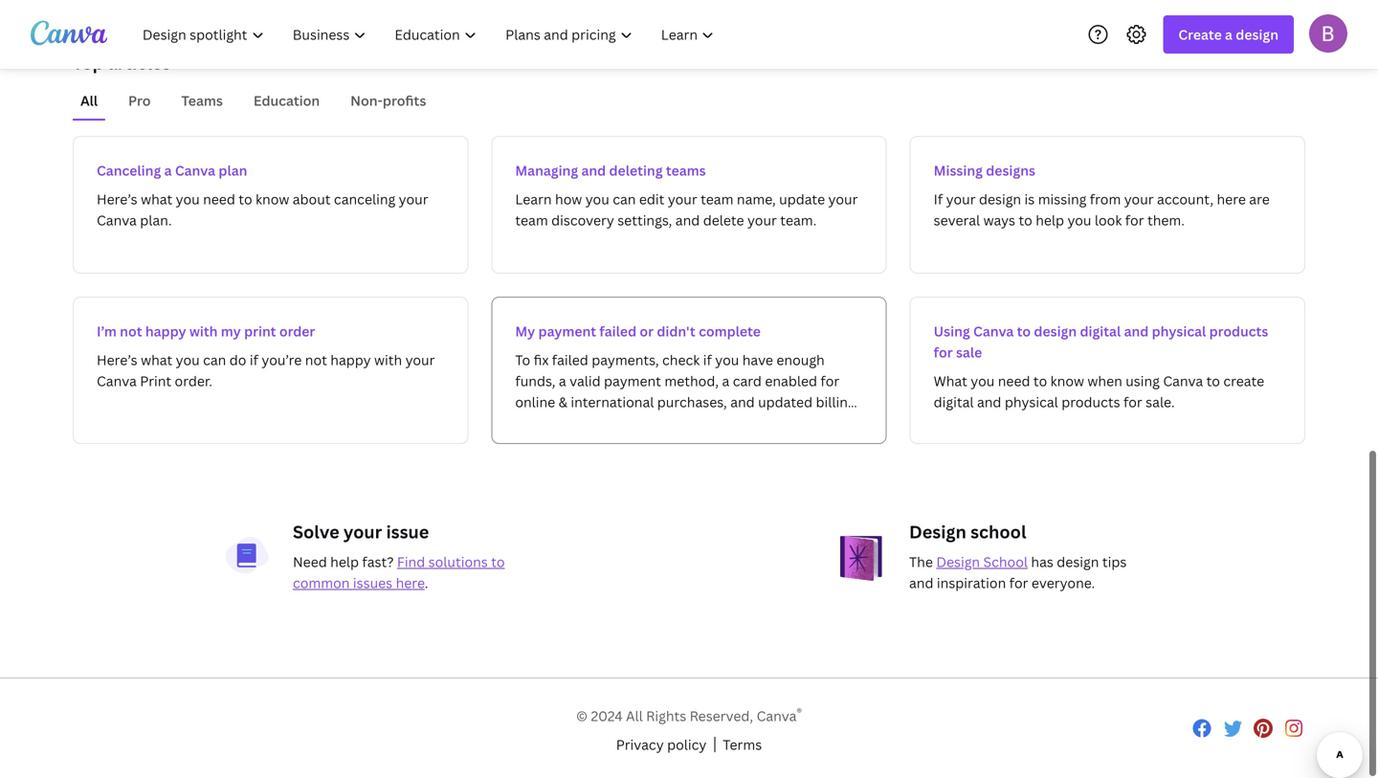 Task type: describe. For each thing, give the bounding box(es) containing it.
account,
[[1158, 190, 1214, 208]]

here's for here's what you need to know about canceling your canva plan.
[[97, 190, 138, 208]]

when
[[1088, 372, 1123, 390]]

education button
[[246, 82, 328, 119]]

order.
[[175, 372, 212, 390]]

purchases,
[[658, 393, 728, 411]]

need
[[293, 553, 327, 571]]

billing
[[816, 393, 856, 411]]

has design tips and inspiration for everyone.
[[910, 553, 1127, 592]]

using canva to design digital and physical products for sale
[[934, 322, 1269, 361]]

here inside if your design is missing from your account, here are several ways to help you look for them.
[[1217, 190, 1247, 208]]

create a design button
[[1164, 15, 1295, 54]]

here's for here's what you can do if you're not happy with your canva print order.
[[97, 351, 138, 369]]

to inside if your design is missing from your account, here are several ways to help you look for them.
[[1019, 211, 1033, 229]]

terms link
[[723, 735, 762, 756]]

fast?
[[362, 553, 394, 571]]

missing
[[934, 161, 983, 180]]

what for a
[[141, 190, 173, 208]]

issue
[[386, 520, 429, 544]]

canva inside using canva to design digital and physical products for sale
[[974, 322, 1014, 340]]

can for edit
[[613, 190, 636, 208]]

what you need to know when using canva to create digital and physical products for sale.
[[934, 372, 1265, 411]]

profits
[[383, 91, 426, 110]]

non-profits button
[[343, 82, 434, 119]]

&
[[559, 393, 568, 411]]

fix
[[534, 351, 549, 369]]

tips
[[1103, 553, 1127, 571]]

happy inside here's what you can do if you're not happy with your canva print order.
[[331, 351, 371, 369]]

rights
[[646, 707, 687, 725]]

print
[[140, 372, 172, 390]]

failed for payment
[[600, 322, 637, 340]]

team.
[[781, 211, 817, 229]]

with inside here's what you can do if you're not happy with your canva print order.
[[374, 351, 402, 369]]

canva inside here's what you can do if you're not happy with your canva print order.
[[97, 372, 137, 390]]

can for do
[[203, 351, 226, 369]]

©
[[576, 707, 588, 725]]

card
[[733, 372, 762, 390]]

2024
[[591, 707, 623, 725]]

school
[[971, 520, 1027, 544]]

find
[[397, 553, 425, 571]]

payments.
[[659, 414, 727, 432]]

0 vertical spatial happy
[[145, 322, 186, 340]]

sale
[[957, 343, 983, 361]]

2 vertical spatial failed
[[619, 414, 656, 432]]

design school
[[910, 520, 1027, 544]]

know inside the what you need to know when using canva to create digital and physical products for sale.
[[1051, 372, 1085, 390]]

teams
[[666, 161, 706, 180]]

1 vertical spatial team
[[515, 211, 548, 229]]

has
[[1032, 553, 1054, 571]]

settle
[[579, 414, 616, 432]]

payments,
[[592, 351, 659, 369]]

teams
[[182, 91, 223, 110]]

managing and deleting teams
[[515, 161, 706, 180]]

design inside dropdown button
[[1236, 25, 1279, 44]]

edit
[[640, 190, 665, 208]]

to inside here's what you need to know about canceling your canva plan.
[[239, 190, 252, 208]]

for inside using canva to design digital and physical products for sale
[[934, 343, 953, 361]]

to left create
[[1207, 372, 1221, 390]]

canceling
[[334, 190, 396, 208]]

1 vertical spatial design
[[937, 553, 981, 571]]

to inside to fix failed payments, check if you have enough funds, a valid payment method, a card enabled for online & international purchases, and updated billing details to settle failed payments.
[[562, 414, 576, 432]]

my
[[515, 322, 535, 340]]

common
[[293, 574, 350, 592]]

online
[[515, 393, 556, 411]]

create a design
[[1179, 25, 1279, 44]]

© 2024 all rights reserved, canva ®
[[576, 705, 802, 725]]

canva inside © 2024 all rights reserved, canva ®
[[757, 707, 797, 725]]

a inside dropdown button
[[1226, 25, 1233, 44]]

ways
[[984, 211, 1016, 229]]

non-
[[351, 91, 383, 110]]

enabled
[[765, 372, 818, 390]]

top
[[73, 51, 104, 75]]

0 horizontal spatial with
[[189, 322, 218, 340]]

missing designs
[[934, 161, 1036, 180]]

the design school
[[910, 553, 1028, 571]]

you inside here's what you can do if you're not happy with your canva print order.
[[176, 351, 200, 369]]

all inside © 2024 all rights reserved, canva ®
[[626, 707, 643, 725]]

help inside if your design is missing from your account, here are several ways to help you look for them.
[[1036, 211, 1065, 229]]

a up '&'
[[559, 372, 567, 390]]

solve
[[293, 520, 340, 544]]

updated
[[758, 393, 813, 411]]

about
[[293, 190, 331, 208]]

canceling a canva plan
[[97, 161, 247, 180]]

design inside if your design is missing from your account, here are several ways to help you look for them.
[[980, 190, 1022, 208]]

if your design is missing from your account, here are several ways to help you look for them.
[[934, 190, 1270, 229]]

is
[[1025, 190, 1035, 208]]

canva inside the what you need to know when using canva to create digital and physical products for sale.
[[1164, 372, 1204, 390]]

design school image
[[841, 536, 887, 582]]

reserved,
[[690, 707, 754, 725]]

you inside if your design is missing from your account, here are several ways to help you look for them.
[[1068, 211, 1092, 229]]

design inside using canva to design digital and physical products for sale
[[1035, 322, 1077, 340]]

articles
[[108, 51, 171, 75]]

name,
[[737, 190, 776, 208]]

digital inside the what you need to know when using canva to create digital and physical products for sale.
[[934, 393, 974, 411]]

you inside learn how you can edit your team name, update your team discovery settings, and delete your team.
[[586, 190, 610, 208]]

to left when
[[1034, 372, 1048, 390]]

details
[[515, 414, 559, 432]]

privacy policy link
[[616, 735, 707, 756]]

i'm
[[97, 322, 117, 340]]

need inside the what you need to know when using canva to create digital and physical products for sale.
[[998, 372, 1031, 390]]

using
[[934, 322, 971, 340]]

look
[[1095, 211, 1123, 229]]

or
[[640, 322, 654, 340]]

canva left plan
[[175, 161, 216, 180]]

settings,
[[618, 211, 673, 229]]

managing
[[515, 161, 578, 180]]

.
[[425, 574, 428, 592]]

i'm not happy with my print order
[[97, 322, 315, 340]]

a right canceling
[[164, 161, 172, 180]]



Task type: locate. For each thing, give the bounding box(es) containing it.
a
[[1226, 25, 1233, 44], [164, 161, 172, 180], [559, 372, 567, 390], [722, 372, 730, 390]]

1 horizontal spatial can
[[613, 190, 636, 208]]

0 horizontal spatial help
[[331, 553, 359, 571]]

1 vertical spatial products
[[1062, 393, 1121, 411]]

them.
[[1148, 211, 1185, 229]]

0 horizontal spatial need
[[203, 190, 235, 208]]

if inside here's what you can do if you're not happy with your canva print order.
[[250, 351, 259, 369]]

0 horizontal spatial know
[[256, 190, 289, 208]]

design right create
[[1236, 25, 1279, 44]]

0 horizontal spatial here
[[396, 574, 425, 592]]

design up "ways"
[[980, 190, 1022, 208]]

and inside to fix failed payments, check if you have enough funds, a valid payment method, a card enabled for online & international purchases, and updated billing details to settle failed payments.
[[731, 393, 755, 411]]

if for check
[[704, 351, 712, 369]]

what
[[141, 190, 173, 208], [141, 351, 173, 369]]

your inside here's what you can do if you're not happy with your canva print order.
[[406, 351, 435, 369]]

1 vertical spatial happy
[[331, 351, 371, 369]]

pro
[[128, 91, 151, 110]]

0 vertical spatial what
[[141, 190, 173, 208]]

all down top
[[80, 91, 98, 110]]

update
[[780, 190, 826, 208]]

canceling
[[97, 161, 161, 180]]

1 horizontal spatial all
[[626, 707, 643, 725]]

canva left the plan.
[[97, 211, 137, 229]]

my payment failed or didn't complete
[[515, 322, 761, 340]]

a right create
[[1226, 25, 1233, 44]]

0 vertical spatial can
[[613, 190, 636, 208]]

1 horizontal spatial products
[[1210, 322, 1269, 340]]

0 vertical spatial design
[[910, 520, 967, 544]]

0 vertical spatial with
[[189, 322, 218, 340]]

to down plan
[[239, 190, 252, 208]]

here's inside here's what you can do if you're not happy with your canva print order.
[[97, 351, 138, 369]]

products down when
[[1062, 393, 1121, 411]]

0 vertical spatial all
[[80, 91, 98, 110]]

failed for fix
[[552, 351, 589, 369]]

can left edit
[[613, 190, 636, 208]]

and down card
[[731, 393, 755, 411]]

all inside button
[[80, 91, 98, 110]]

all button
[[73, 82, 105, 119]]

need down plan
[[203, 190, 235, 208]]

if up method,
[[704, 351, 712, 369]]

to down '&'
[[562, 414, 576, 432]]

and inside the what you need to know when using canva to create digital and physical products for sale.
[[978, 393, 1002, 411]]

help up common
[[331, 553, 359, 571]]

0 vertical spatial help
[[1036, 211, 1065, 229]]

you down canceling a canva plan on the top
[[176, 190, 200, 208]]

you up order.
[[176, 351, 200, 369]]

0 vertical spatial know
[[256, 190, 289, 208]]

1 if from the left
[[250, 351, 259, 369]]

1 vertical spatial failed
[[552, 351, 589, 369]]

0 vertical spatial physical
[[1153, 322, 1207, 340]]

1 horizontal spatial team
[[701, 190, 734, 208]]

how
[[555, 190, 582, 208]]

products inside the what you need to know when using canva to create digital and physical products for sale.
[[1062, 393, 1121, 411]]

need
[[203, 190, 235, 208], [998, 372, 1031, 390]]

digital down what
[[934, 393, 974, 411]]

for inside has design tips and inspiration for everyone.
[[1010, 574, 1029, 592]]

0 horizontal spatial physical
[[1005, 393, 1059, 411]]

delete
[[703, 211, 745, 229]]

0 horizontal spatial digital
[[934, 393, 974, 411]]

not right i'm
[[120, 322, 142, 340]]

if for do
[[250, 351, 259, 369]]

do
[[230, 351, 247, 369]]

issues
[[353, 574, 393, 592]]

payment
[[539, 322, 597, 340], [604, 372, 662, 390]]

physical up using
[[1153, 322, 1207, 340]]

order
[[279, 322, 315, 340]]

and inside has design tips and inspiration for everyone.
[[910, 574, 934, 592]]

if
[[250, 351, 259, 369], [704, 351, 712, 369]]

failed
[[600, 322, 637, 340], [552, 351, 589, 369], [619, 414, 656, 432]]

using
[[1126, 372, 1160, 390]]

know inside here's what you need to know about canceling your canva plan.
[[256, 190, 289, 208]]

happy right you're on the left of page
[[331, 351, 371, 369]]

know
[[256, 190, 289, 208], [1051, 372, 1085, 390]]

payment down payments,
[[604, 372, 662, 390]]

design inside has design tips and inspiration for everyone.
[[1057, 553, 1100, 571]]

you up discovery on the top of page
[[586, 190, 610, 208]]

enough
[[777, 351, 825, 369]]

here's what you can do if you're not happy with your canva print order.
[[97, 351, 435, 390]]

to right solutions
[[491, 553, 505, 571]]

1 horizontal spatial need
[[998, 372, 1031, 390]]

you inside here's what you need to know about canceling your canva plan.
[[176, 190, 200, 208]]

terms
[[723, 736, 762, 754]]

team
[[701, 190, 734, 208], [515, 211, 548, 229]]

missing
[[1039, 190, 1087, 208]]

digital up when
[[1081, 322, 1121, 340]]

1 vertical spatial payment
[[604, 372, 662, 390]]

here down find
[[396, 574, 425, 592]]

your
[[399, 190, 429, 208], [668, 190, 698, 208], [829, 190, 858, 208], [947, 190, 976, 208], [1125, 190, 1154, 208], [748, 211, 777, 229], [406, 351, 435, 369], [344, 520, 382, 544]]

1 horizontal spatial payment
[[604, 372, 662, 390]]

0 horizontal spatial can
[[203, 351, 226, 369]]

have
[[743, 351, 774, 369]]

valid
[[570, 372, 601, 390]]

0 vertical spatial here
[[1217, 190, 1247, 208]]

0 vertical spatial failed
[[600, 322, 637, 340]]

my
[[221, 322, 241, 340]]

design up inspiration
[[937, 553, 981, 571]]

here left are
[[1217, 190, 1247, 208]]

failed down the "international"
[[619, 414, 656, 432]]

you down 'sale'
[[971, 372, 995, 390]]

and up using
[[1125, 322, 1149, 340]]

design
[[910, 520, 967, 544], [937, 553, 981, 571]]

1 vertical spatial not
[[305, 351, 327, 369]]

top level navigation element
[[130, 15, 731, 54]]

if
[[934, 190, 943, 208]]

need inside here's what you need to know about canceling your canva plan.
[[203, 190, 235, 208]]

what inside here's what you can do if you're not happy with your canva print order.
[[141, 351, 173, 369]]

physical inside the what you need to know when using canva to create digital and physical products for sale.
[[1005, 393, 1059, 411]]

1 horizontal spatial with
[[374, 351, 402, 369]]

and up how
[[582, 161, 606, 180]]

you inside to fix failed payments, check if you have enough funds, a valid payment method, a card enabled for online & international purchases, and updated billing details to settle failed payments.
[[716, 351, 740, 369]]

find solutions to common issues here
[[293, 553, 505, 592]]

to right using
[[1017, 322, 1031, 340]]

1 horizontal spatial here
[[1217, 190, 1247, 208]]

what up print
[[141, 351, 173, 369]]

inspiration
[[937, 574, 1007, 592]]

to
[[239, 190, 252, 208], [1019, 211, 1033, 229], [1017, 322, 1031, 340], [1034, 372, 1048, 390], [1207, 372, 1221, 390], [562, 414, 576, 432], [491, 553, 505, 571]]

0 vertical spatial need
[[203, 190, 235, 208]]

a left card
[[722, 372, 730, 390]]

know left about
[[256, 190, 289, 208]]

®
[[797, 705, 802, 720]]

bob builder image
[[1310, 14, 1348, 52]]

and down the
[[910, 574, 934, 592]]

you down complete
[[716, 351, 740, 369]]

not
[[120, 322, 142, 340], [305, 351, 327, 369]]

0 vertical spatial team
[[701, 190, 734, 208]]

design up everyone.
[[1057, 553, 1100, 571]]

products inside using canva to design digital and physical products for sale
[[1210, 322, 1269, 340]]

1 vertical spatial know
[[1051, 372, 1085, 390]]

if right 'do'
[[250, 351, 259, 369]]

to
[[515, 351, 531, 369]]

complete
[[699, 322, 761, 340]]

0 horizontal spatial if
[[250, 351, 259, 369]]

can left 'do'
[[203, 351, 226, 369]]

all right 2024
[[626, 707, 643, 725]]

design
[[1236, 25, 1279, 44], [980, 190, 1022, 208], [1035, 322, 1077, 340], [1057, 553, 1100, 571]]

0 horizontal spatial products
[[1062, 393, 1121, 411]]

print
[[244, 322, 276, 340]]

not inside here's what you can do if you're not happy with your canva print order.
[[305, 351, 327, 369]]

1 horizontal spatial digital
[[1081, 322, 1121, 340]]

digital
[[1081, 322, 1121, 340], [934, 393, 974, 411]]

0 horizontal spatial all
[[80, 91, 98, 110]]

canva inside here's what you need to know about canceling your canva plan.
[[97, 211, 137, 229]]

1 horizontal spatial physical
[[1153, 322, 1207, 340]]

and inside learn how you can edit your team name, update your team discovery settings, and delete your team.
[[676, 211, 700, 229]]

plan.
[[140, 211, 172, 229]]

to inside find solutions to common issues here
[[491, 553, 505, 571]]

can inside here's what you can do if you're not happy with your canva print order.
[[203, 351, 226, 369]]

sale.
[[1146, 393, 1175, 411]]

need help fast?
[[293, 553, 397, 571]]

canva up 'sale'
[[974, 322, 1014, 340]]

here inside find solutions to common issues here
[[396, 574, 425, 592]]

check
[[663, 351, 700, 369]]

you down the missing
[[1068, 211, 1092, 229]]

and
[[582, 161, 606, 180], [676, 211, 700, 229], [1125, 322, 1149, 340], [731, 393, 755, 411], [978, 393, 1002, 411], [910, 574, 934, 592]]

payment up fix
[[539, 322, 597, 340]]

to inside using canva to design digital and physical products for sale
[[1017, 322, 1031, 340]]

canva left print
[[97, 372, 137, 390]]

for inside to fix failed payments, check if you have enough funds, a valid payment method, a card enabled for online & international purchases, and updated billing details to settle failed payments.
[[821, 372, 840, 390]]

1 vertical spatial all
[[626, 707, 643, 725]]

design up the what you need to know when using canva to create digital and physical products for sale.
[[1035, 322, 1077, 340]]

physical down using canva to design digital and physical products for sale
[[1005, 393, 1059, 411]]

your inside here's what you need to know about canceling your canva plan.
[[399, 190, 429, 208]]

design school link
[[937, 553, 1028, 571]]

discovery
[[552, 211, 615, 229]]

top articles
[[73, 51, 171, 75]]

what inside here's what you need to know about canceling your canva plan.
[[141, 190, 173, 208]]

1 horizontal spatial help
[[1036, 211, 1065, 229]]

all
[[80, 91, 98, 110], [626, 707, 643, 725]]

2 here's from the top
[[97, 351, 138, 369]]

to fix failed payments, check if you have enough funds, a valid payment method, a card enabled for online & international purchases, and updated billing details to settle failed payments.
[[515, 351, 856, 432]]

1 horizontal spatial if
[[704, 351, 712, 369]]

learn how you can edit your team name, update your team discovery settings, and delete your team.
[[515, 190, 858, 229]]

know left when
[[1051, 372, 1085, 390]]

1 horizontal spatial happy
[[331, 351, 371, 369]]

plan
[[219, 161, 247, 180]]

funds,
[[515, 372, 556, 390]]

here's down canceling
[[97, 190, 138, 208]]

can inside learn how you can edit your team name, update your team discovery settings, and delete your team.
[[613, 190, 636, 208]]

1 horizontal spatial not
[[305, 351, 327, 369]]

for inside if your design is missing from your account, here are several ways to help you look for them.
[[1126, 211, 1145, 229]]

0 vertical spatial not
[[120, 322, 142, 340]]

1 horizontal spatial know
[[1051, 372, 1085, 390]]

products up create
[[1210, 322, 1269, 340]]

1 vertical spatial physical
[[1005, 393, 1059, 411]]

team up delete
[[701, 190, 734, 208]]

1 vertical spatial here's
[[97, 351, 138, 369]]

help down the missing
[[1036, 211, 1065, 229]]

digital inside using canva to design digital and physical products for sale
[[1081, 322, 1121, 340]]

0 horizontal spatial team
[[515, 211, 548, 229]]

team down learn
[[515, 211, 548, 229]]

and left delete
[[676, 211, 700, 229]]

payment inside to fix failed payments, check if you have enough funds, a valid payment method, a card enabled for online & international purchases, and updated billing details to settle failed payments.
[[604, 372, 662, 390]]

0 horizontal spatial happy
[[145, 322, 186, 340]]

for inside the what you need to know when using canva to create digital and physical products for sale.
[[1124, 393, 1143, 411]]

the
[[910, 553, 933, 571]]

1 vertical spatial need
[[998, 372, 1031, 390]]

here's
[[97, 190, 138, 208], [97, 351, 138, 369]]

design up the
[[910, 520, 967, 544]]

0 horizontal spatial not
[[120, 322, 142, 340]]

privacy policy
[[616, 736, 707, 754]]

several
[[934, 211, 981, 229]]

canva
[[175, 161, 216, 180], [97, 211, 137, 229], [974, 322, 1014, 340], [97, 372, 137, 390], [1164, 372, 1204, 390], [757, 707, 797, 725]]

to down the is
[[1019, 211, 1033, 229]]

0 vertical spatial here's
[[97, 190, 138, 208]]

solve your issue image
[[224, 536, 270, 575]]

1 vertical spatial help
[[331, 553, 359, 571]]

1 vertical spatial can
[[203, 351, 226, 369]]

if inside to fix failed payments, check if you have enough funds, a valid payment method, a card enabled for online & international purchases, and updated billing details to settle failed payments.
[[704, 351, 712, 369]]

0 vertical spatial digital
[[1081, 322, 1121, 340]]

education
[[254, 91, 320, 110]]

not down order
[[305, 351, 327, 369]]

you're
[[262, 351, 302, 369]]

what
[[934, 372, 968, 390]]

pro button
[[121, 82, 159, 119]]

here's down i'm
[[97, 351, 138, 369]]

2 what from the top
[[141, 351, 173, 369]]

happy up print
[[145, 322, 186, 340]]

what for not
[[141, 351, 173, 369]]

1 what from the top
[[141, 190, 173, 208]]

and down 'sale'
[[978, 393, 1002, 411]]

can
[[613, 190, 636, 208], [203, 351, 226, 369]]

failed up valid
[[552, 351, 589, 369]]

canva up terms
[[757, 707, 797, 725]]

1 vertical spatial here
[[396, 574, 425, 592]]

and inside using canva to design digital and physical products for sale
[[1125, 322, 1149, 340]]

failed left or
[[600, 322, 637, 340]]

1 vertical spatial with
[[374, 351, 402, 369]]

0 vertical spatial payment
[[539, 322, 597, 340]]

teams button
[[174, 82, 231, 119]]

0 horizontal spatial payment
[[539, 322, 597, 340]]

privacy
[[616, 736, 664, 754]]

2 if from the left
[[704, 351, 712, 369]]

you inside the what you need to know when using canva to create digital and physical products for sale.
[[971, 372, 995, 390]]

what up the plan.
[[141, 190, 173, 208]]

products
[[1210, 322, 1269, 340], [1062, 393, 1121, 411]]

1 here's from the top
[[97, 190, 138, 208]]

1 vertical spatial digital
[[934, 393, 974, 411]]

here's inside here's what you need to know about canceling your canva plan.
[[97, 190, 138, 208]]

0 vertical spatial products
[[1210, 322, 1269, 340]]

canva up sale.
[[1164, 372, 1204, 390]]

solutions
[[429, 553, 488, 571]]

need right what
[[998, 372, 1031, 390]]

physical inside using canva to design digital and physical products for sale
[[1153, 322, 1207, 340]]

1 vertical spatial what
[[141, 351, 173, 369]]



Task type: vqa. For each thing, say whether or not it's contained in the screenshot.
the left physical
yes



